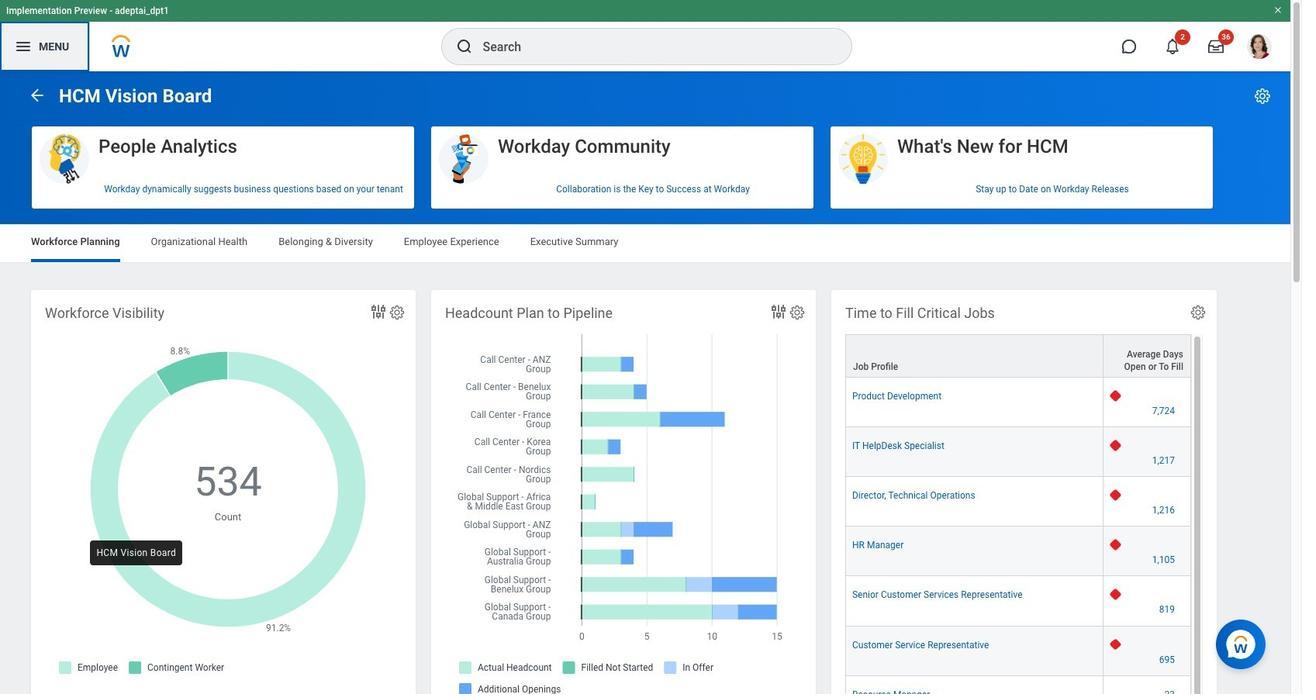 Task type: vqa. For each thing, say whether or not it's contained in the screenshot.
6th row from the bottom of the Time to Fill Critical Jobs Element
yes



Task type: locate. For each thing, give the bounding box(es) containing it.
search image
[[455, 37, 474, 56]]

row
[[846, 335, 1192, 378], [846, 378, 1192, 428], [846, 428, 1192, 477], [846, 477, 1192, 527], [846, 527, 1192, 577], [846, 577, 1192, 627], [846, 627, 1192, 676], [846, 676, 1192, 694]]

configure and view chart data image for configure headcount plan to pipeline icon
[[770, 303, 788, 321]]

justify image
[[14, 37, 33, 56]]

notifications large image
[[1165, 39, 1181, 54]]

1 configure and view chart data image from the left
[[369, 303, 388, 321]]

0 horizontal spatial configure and view chart data image
[[369, 303, 388, 321]]

main content
[[0, 71, 1291, 694]]

average days open or to fill image
[[1110, 689, 1185, 694]]

profile logan mcneil image
[[1248, 34, 1273, 62]]

5 row from the top
[[846, 527, 1192, 577]]

tab list
[[16, 225, 1276, 262]]

headcount plan to pipeline element
[[431, 290, 816, 694]]

workforce visibility element
[[31, 290, 416, 694]]

configure and view chart data image
[[369, 303, 388, 321], [770, 303, 788, 321]]

8 row from the top
[[846, 676, 1192, 694]]

configure and view chart data image left configure workforce visibility icon
[[369, 303, 388, 321]]

6 row from the top
[[846, 577, 1192, 627]]

4 row from the top
[[846, 477, 1192, 527]]

configure workforce visibility image
[[389, 304, 406, 321]]

configure headcount plan to pipeline image
[[789, 304, 806, 321]]

banner
[[0, 0, 1291, 71]]

2 configure and view chart data image from the left
[[770, 303, 788, 321]]

Search Workday  search field
[[483, 29, 820, 64]]

1 horizontal spatial configure and view chart data image
[[770, 303, 788, 321]]

configure and view chart data image for configure workforce visibility icon
[[369, 303, 388, 321]]

configure and view chart data image inside workforce visibility "element"
[[369, 303, 388, 321]]

configure and view chart data image left configure headcount plan to pipeline icon
[[770, 303, 788, 321]]



Task type: describe. For each thing, give the bounding box(es) containing it.
2 row from the top
[[846, 378, 1192, 428]]

time to fill critical jobs element
[[832, 290, 1217, 694]]

1 row from the top
[[846, 335, 1192, 378]]

close environment banner image
[[1274, 5, 1283, 15]]

configure this page image
[[1254, 87, 1273, 106]]

previous page image
[[28, 86, 47, 104]]

inbox large image
[[1209, 39, 1224, 54]]

7 row from the top
[[846, 627, 1192, 676]]

3 row from the top
[[846, 428, 1192, 477]]



